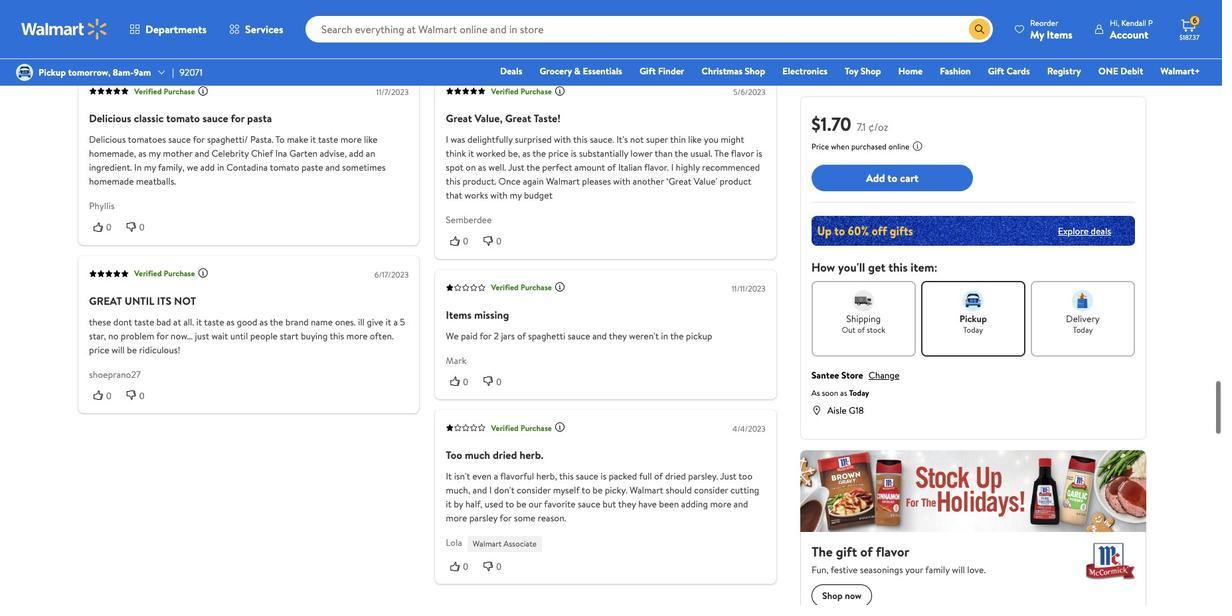 Task type: describe. For each thing, give the bounding box(es) containing it.
shipping out of stock
[[842, 312, 885, 335]]

electronics link
[[776, 64, 834, 78]]

verified for value,
[[491, 86, 519, 97]]

it inside it isn't even a flavorful herb, this sauce is packed full of dried parsley. just too much, and i don't consider myself to be picky. walmart should consider cutting it by half, used to be our favorite sauce but they have been adding more and more parsley for some reason.
[[446, 498, 452, 511]]

2 consider from the left
[[694, 484, 728, 497]]

toy shop
[[845, 64, 881, 78]]

parsley
[[469, 512, 498, 525]]

(3) for spices (3)
[[171, 18, 183, 32]]

as inside santee store change as soon as today
[[840, 387, 847, 398]]

too
[[446, 448, 462, 463]]

might
[[721, 133, 744, 147]]

reorder
[[1030, 17, 1058, 28]]

for inside 'delicious tomatoes sauce for spaghetti/ pasta. to make it taste more like homemade, as my mother and celebrity chief ina garten advise, add an ingredient. in my family, we add in contadina tomato paste and sometimes homemade meatballs.'
[[193, 133, 205, 147]]

0 vertical spatial they
[[609, 329, 627, 343]]

and down even
[[473, 484, 487, 497]]

pickup for tomorrow,
[[39, 66, 66, 79]]

1 horizontal spatial taste
[[204, 316, 224, 329]]

just
[[195, 329, 209, 343]]

spaghetti
[[528, 329, 565, 343]]

cutting
[[730, 484, 759, 497]]

an
[[366, 147, 375, 161]]

not
[[174, 294, 196, 308]]

more down by
[[446, 512, 467, 525]]

purchase for classic
[[164, 86, 195, 97]]

herb.
[[520, 448, 544, 463]]

spaghetti/
[[207, 133, 248, 147]]

the
[[714, 147, 729, 161]]

the up again
[[527, 161, 540, 174]]

as right be,
[[522, 147, 531, 161]]

sauce up spaghetti/ on the top left of page
[[202, 111, 228, 126]]

1 vertical spatial items
[[446, 308, 472, 322]]

registry link
[[1041, 64, 1087, 78]]

for left 2
[[480, 329, 492, 343]]

for inside it isn't even a flavorful herb, this sauce is packed full of dried parsley. just too much, and i don't consider myself to be picky. walmart should consider cutting it by half, used to be our favorite sauce but they have been adding more and more parsley for some reason.
[[500, 512, 512, 525]]

in inside 'delicious tomatoes sauce for spaghetti/ pasta. to make it taste more like homemade, as my mother and celebrity chief ina garten advise, add an ingredient. in my family, we add in contadina tomato paste and sometimes homemade meatballs.'
[[217, 161, 224, 174]]

santee store change as soon as today
[[811, 369, 899, 398]]

that
[[446, 189, 462, 202]]

paid
[[461, 329, 478, 343]]

add to cart
[[866, 171, 919, 185]]

i was delightfully surprised with this sauce.  it's not super thin like you might think it worked be, as the price is substantially lower than the usual.  the flavor is spot on as well.  just the perfect amount of italian flavor.  i highly recommenced this product.  once again walmart pleases with another 'great value' product that works with my budget
[[446, 133, 762, 202]]

phyllis
[[89, 200, 114, 213]]

how
[[811, 259, 835, 276]]

the inside "these dont taste bad at all. it taste as good as the brand name ones.  ill give it a  5 star, no problem for now... just wait until people start buying this more often. price will be ridiculous!"
[[270, 316, 283, 329]]

delicious for delicious tomatoes sauce for spaghetti/ pasta. to make it taste more like homemade, as my mother and celebrity chief ina garten advise, add an ingredient. in my family, we add in contadina tomato paste and sometimes homemade meatballs.
[[89, 133, 126, 147]]

gift finder
[[640, 64, 684, 78]]

walmart+
[[1161, 64, 1200, 78]]

much,
[[446, 484, 470, 497]]

weren't
[[629, 329, 659, 343]]

grocery & essentials link
[[534, 64, 628, 78]]

purchase for much
[[521, 422, 552, 434]]

shop for toy shop
[[861, 64, 881, 78]]

but
[[603, 498, 616, 511]]

online
[[889, 141, 909, 152]]

this right get
[[888, 259, 908, 276]]

cards
[[1006, 64, 1030, 78]]

verified purchase for value,
[[491, 86, 552, 97]]

lola
[[446, 536, 462, 550]]

0 vertical spatial i
[[446, 133, 448, 147]]

6 $187.37
[[1180, 15, 1199, 42]]

pickup for today
[[960, 312, 987, 325]]

purchased
[[851, 141, 887, 152]]

|
[[172, 66, 174, 79]]

start
[[280, 329, 299, 343]]

dried inside it isn't even a flavorful herb, this sauce is packed full of dried parsley. just too much, and i don't consider myself to be picky. walmart should consider cutting it by half, used to be our favorite sauce but they have been adding more and more parsley for some reason.
[[665, 470, 686, 483]]

sauce up myself
[[576, 470, 598, 483]]

0 vertical spatial with
[[554, 133, 571, 147]]

kids
[[86, 18, 103, 32]]

kendall
[[1121, 17, 1146, 28]]

santee
[[811, 369, 839, 382]]

italian
[[618, 161, 642, 174]]

be inside "these dont taste bad at all. it taste as good as the brand name ones.  ill give it a  5 star, no problem for now... just wait until people start buying this more often. price will be ridiculous!"
[[127, 343, 137, 357]]

price inside "these dont taste bad at all. it taste as good as the brand name ones.  ill give it a  5 star, no problem for now... just wait until people start buying this more often. price will be ridiculous!"
[[89, 343, 109, 357]]

verified purchase for much
[[491, 422, 552, 434]]

11/11/2023
[[732, 283, 766, 294]]

deals link
[[494, 64, 528, 78]]

ingredient.
[[89, 161, 132, 174]]

this left 'sauce.'
[[573, 133, 588, 147]]

flavor.
[[644, 161, 669, 174]]

0 horizontal spatial dried
[[493, 448, 517, 463]]

this inside "these dont taste bad at all. it taste as good as the brand name ones.  ill give it a  5 star, no problem for now... just wait until people start buying this more often. price will be ridiculous!"
[[330, 329, 344, 343]]

name
[[311, 316, 333, 329]]

we
[[446, 329, 459, 343]]

gift cards link
[[982, 64, 1036, 78]]

a inside it isn't even a flavorful herb, this sauce is packed full of dried parsley. just too much, and i don't consider myself to be picky. walmart should consider cutting it by half, used to be our favorite sauce but they have been adding more and more parsley for some reason.
[[494, 470, 498, 483]]

grocery
[[540, 64, 572, 78]]

tomato inside 'delicious tomatoes sauce for spaghetti/ pasta. to make it taste more like homemade, as my mother and celebrity chief ina garten advise, add an ingredient. in my family, we add in contadina tomato paste and sometimes homemade meatballs.'
[[270, 161, 299, 174]]

the down thin
[[675, 147, 688, 161]]

0 horizontal spatial is
[[571, 147, 577, 161]]

0 vertical spatial my
[[149, 147, 161, 161]]

8am-
[[113, 66, 134, 79]]

great
[[89, 294, 122, 308]]

$1.70
[[811, 111, 851, 137]]

92071
[[179, 66, 203, 79]]

good
[[237, 316, 257, 329]]

too
[[739, 470, 753, 483]]

fashion
[[940, 64, 971, 78]]

give
[[367, 316, 383, 329]]

delicious for delicious classic tomato sauce for pasta
[[89, 111, 131, 126]]

more inside "these dont taste bad at all. it taste as good as the brand name ones.  ill give it a  5 star, no problem for now... just wait until people start buying this more often. price will be ridiculous!"
[[346, 329, 368, 343]]

garten
[[289, 147, 318, 161]]

verified for until
[[134, 268, 162, 279]]

this inside it isn't even a flavorful herb, this sauce is packed full of dried parsley. just too much, and i don't consider myself to be picky. walmart should consider cutting it by half, used to be our favorite sauce but they have been adding more and more parsley for some reason.
[[559, 470, 574, 483]]

verified for much
[[491, 422, 519, 434]]

we paid for 2 jars of spaghetti sauce and they weren't in the pickup
[[446, 329, 712, 343]]

sauce left but
[[578, 498, 600, 511]]

Walmart Site-Wide search field
[[305, 16, 993, 43]]

purchase for until
[[164, 268, 195, 279]]

just inside it isn't even a flavorful herb, this sauce is packed full of dried parsley. just too much, and i don't consider myself to be picky. walmart should consider cutting it by half, used to be our favorite sauce but they have been adding more and more parsley for some reason.
[[720, 470, 737, 483]]

verified purchase for missing
[[491, 282, 552, 293]]

out
[[842, 324, 856, 335]]

0 horizontal spatial with
[[490, 189, 508, 202]]

tomorrow,
[[68, 66, 111, 79]]

gift finder link
[[634, 64, 690, 78]]

is inside it isn't even a flavorful herb, this sauce is packed full of dried parsley. just too much, and i don't consider myself to be picky. walmart should consider cutting it by half, used to be our favorite sauce but they have been adding more and more parsley for some reason.
[[601, 470, 607, 483]]

5/6/2023
[[733, 87, 766, 98]]

purchase for value,
[[521, 86, 552, 97]]

will
[[112, 343, 125, 357]]

it right give
[[386, 316, 391, 329]]

list item containing spices
[[133, 14, 193, 36]]

of right "jars"
[[517, 329, 526, 343]]

as right on in the left top of the page
[[478, 161, 486, 174]]

delivery today
[[1066, 312, 1100, 335]]

items missing
[[446, 308, 509, 322]]

my inside i was delightfully surprised with this sauce.  it's not super thin like you might think it worked be, as the price is substantially lower than the usual.  the flavor is spot on as well.  just the perfect amount of italian flavor.  i highly recommenced this product.  once again walmart pleases with another 'great value' product that works with my budget
[[510, 189, 522, 202]]

home
[[898, 64, 923, 78]]

great value, great taste!
[[446, 111, 561, 126]]

for left pasta
[[231, 111, 245, 126]]

stock
[[867, 324, 885, 335]]

make
[[287, 133, 308, 147]]

1 vertical spatial i
[[671, 161, 674, 174]]

flavorful
[[500, 470, 534, 483]]

of inside it isn't even a flavorful herb, this sauce is packed full of dried parsley. just too much, and i don't consider myself to be picky. walmart should consider cutting it by half, used to be our favorite sauce but they have been adding more and more parsley for some reason.
[[654, 470, 663, 483]]

intent image for shipping image
[[853, 290, 874, 311]]

christmas shop link
[[696, 64, 771, 78]]

grocery & essentials
[[540, 64, 622, 78]]

don't
[[494, 484, 515, 497]]

verified purchase information image for herb.
[[555, 422, 565, 433]]

price inside i was delightfully surprised with this sauce.  it's not super thin like you might think it worked be, as the price is substantially lower than the usual.  the flavor is spot on as well.  just the perfect amount of italian flavor.  i highly recommenced this product.  once again walmart pleases with another 'great value' product that works with my budget
[[548, 147, 569, 161]]

and up we
[[195, 147, 209, 161]]

walmart image
[[21, 19, 108, 40]]

1 vertical spatial in
[[661, 329, 668, 343]]

half,
[[465, 498, 482, 511]]

today for delivery
[[1073, 324, 1093, 335]]

works
[[465, 189, 488, 202]]

sauce.
[[590, 133, 614, 147]]

delivery
[[1066, 312, 1100, 325]]

favorite
[[544, 498, 576, 511]]

cart
[[900, 171, 919, 185]]

some
[[514, 512, 535, 525]]

0 horizontal spatial tomato
[[166, 111, 200, 126]]

i inside it isn't even a flavorful herb, this sauce is packed full of dried parsley. just too much, and i don't consider myself to be picky. walmart should consider cutting it by half, used to be our favorite sauce but they have been adding more and more parsley for some reason.
[[489, 484, 492, 497]]

it right all.
[[196, 316, 202, 329]]

toy
[[845, 64, 858, 78]]

Search search field
[[305, 16, 993, 43]]

account
[[1110, 27, 1148, 42]]

electronics
[[782, 64, 828, 78]]

dont
[[113, 316, 132, 329]]

1 vertical spatial my
[[144, 161, 156, 174]]



Task type: locate. For each thing, give the bounding box(es) containing it.
paste
[[302, 161, 323, 174]]

2
[[494, 329, 499, 343]]

0 vertical spatial walmart
[[546, 175, 580, 188]]

add
[[349, 147, 364, 161], [200, 161, 215, 174]]

add
[[866, 171, 885, 185]]

until
[[230, 329, 248, 343]]

as inside 'delicious tomatoes sauce for spaghetti/ pasta. to make it taste more like homemade, as my mother and celebrity chief ina garten advise, add an ingredient. in my family, we add in contadina tomato paste and sometimes homemade meatballs.'
[[138, 147, 146, 161]]

0 vertical spatial a
[[393, 316, 398, 329]]

great until its not
[[89, 294, 196, 308]]

by
[[454, 498, 463, 511]]

$1.70 7.1 ¢/oz
[[811, 111, 888, 137]]

of right full
[[654, 470, 663, 483]]

hi,
[[1110, 17, 1119, 28]]

my
[[149, 147, 161, 161], [144, 161, 156, 174], [510, 189, 522, 202]]

is up the amount
[[571, 147, 577, 161]]

its
[[157, 294, 172, 308]]

1 delicious from the top
[[89, 111, 131, 126]]

reorder my items
[[1030, 17, 1073, 42]]

1 horizontal spatial tomato
[[270, 161, 299, 174]]

hi, kendall p account
[[1110, 17, 1153, 42]]

taste up "advise,"
[[318, 133, 338, 147]]

1 vertical spatial be
[[593, 484, 603, 497]]

a inside "these dont taste bad at all. it taste as good as the brand name ones.  ill give it a  5 star, no problem for now... just wait until people start buying this more often. price will be ridiculous!"
[[393, 316, 398, 329]]

taste up problem
[[134, 316, 154, 329]]

consider down parsley.
[[694, 484, 728, 497]]

one debit
[[1098, 64, 1143, 78]]

services button
[[218, 13, 295, 45]]

0 vertical spatial pickup
[[39, 66, 66, 79]]

the up start
[[270, 316, 283, 329]]

change button
[[869, 369, 899, 382]]

gift inside 'gift cards' link
[[988, 64, 1004, 78]]

it up on in the left top of the page
[[468, 147, 474, 161]]

wait
[[211, 329, 228, 343]]

1 horizontal spatial like
[[688, 133, 702, 147]]

0 vertical spatial in
[[217, 161, 224, 174]]

sauce right "spaghetti"
[[568, 329, 590, 343]]

today inside santee store change as soon as today
[[849, 387, 869, 398]]

verified purchase information image down grocery in the left of the page
[[555, 86, 565, 96]]

1 vertical spatial walmart
[[630, 484, 663, 497]]

pickup left tomorrow,
[[39, 66, 66, 79]]

0 horizontal spatial add
[[200, 161, 215, 174]]

this up that
[[446, 175, 460, 188]]

delightfully
[[467, 133, 513, 147]]

0 horizontal spatial list item
[[76, 14, 127, 36]]

taste up wait
[[204, 316, 224, 329]]

like up an
[[364, 133, 377, 147]]

it left by
[[446, 498, 452, 511]]

gift cards
[[988, 64, 1030, 78]]

2 list item from the left
[[133, 14, 193, 36]]

spices
[[143, 18, 169, 32]]

departments button
[[118, 13, 218, 45]]

jars
[[501, 329, 515, 343]]

herb,
[[536, 470, 557, 483]]

purchase down grocery in the left of the page
[[521, 86, 552, 97]]

0 horizontal spatial a
[[393, 316, 398, 329]]

1 (3) from the left
[[106, 18, 117, 32]]

0 vertical spatial tomato
[[166, 111, 200, 126]]

today for pickup
[[963, 324, 983, 335]]

item:
[[911, 259, 938, 276]]

up to sixty percent off deals. shop now. image
[[811, 216, 1135, 246]]

dried
[[493, 448, 517, 463], [665, 470, 686, 483]]

in right weren't
[[661, 329, 668, 343]]

verified down '9am'
[[134, 86, 162, 97]]

0 vertical spatial dried
[[493, 448, 517, 463]]

6/17/2023
[[374, 269, 409, 280]]

1 horizontal spatial just
[[720, 470, 737, 483]]

0 horizontal spatial like
[[364, 133, 377, 147]]

0 horizontal spatial today
[[849, 387, 869, 398]]

verified purchase up its
[[134, 268, 195, 279]]

verified for classic
[[134, 86, 162, 97]]

shop
[[745, 64, 765, 78], [861, 64, 881, 78]]

i up 'great at the top right of the page
[[671, 161, 674, 174]]

purchase up "spaghetti"
[[521, 282, 552, 293]]

1 vertical spatial verified purchase information image
[[555, 422, 565, 433]]

1 horizontal spatial pickup
[[960, 312, 987, 325]]

verified purchase for classic
[[134, 86, 195, 97]]

more up "advise,"
[[340, 133, 362, 147]]

0 horizontal spatial i
[[446, 133, 448, 147]]

for down delicious classic tomato sauce for pasta
[[193, 133, 205, 147]]

and left weren't
[[592, 329, 607, 343]]

be right will
[[127, 343, 137, 357]]

purchase for missing
[[521, 282, 552, 293]]

intent image for pickup image
[[963, 290, 984, 311]]

was
[[451, 133, 465, 147]]

people
[[250, 329, 278, 343]]

1 consider from the left
[[517, 484, 551, 497]]

be up but
[[593, 484, 603, 497]]

shop for christmas shop
[[745, 64, 765, 78]]

1 horizontal spatial add
[[349, 147, 364, 161]]

add to cart button
[[811, 165, 973, 191]]

gift left cards
[[988, 64, 1004, 78]]

verified up too much dried herb.
[[491, 422, 519, 434]]

0 horizontal spatial to
[[505, 498, 514, 511]]

0 vertical spatial be
[[127, 343, 137, 357]]

on
[[466, 161, 476, 174]]

6
[[1193, 15, 1197, 26]]

just down be,
[[508, 161, 524, 174]]

delicious inside 'delicious tomatoes sauce for spaghetti/ pasta. to make it taste more like homemade, as my mother and celebrity chief ina garten advise, add an ingredient. in my family, we add in contadina tomato paste and sometimes homemade meatballs.'
[[89, 133, 126, 147]]

not
[[630, 133, 644, 147]]

verified down deals link
[[491, 86, 519, 97]]

2 horizontal spatial to
[[888, 171, 897, 185]]

1 horizontal spatial price
[[548, 147, 569, 161]]

1 horizontal spatial i
[[489, 484, 492, 497]]

1 vertical spatial dried
[[665, 470, 686, 483]]

2 horizontal spatial be
[[593, 484, 603, 497]]

lower
[[630, 147, 653, 161]]

0 horizontal spatial (3)
[[106, 18, 117, 32]]

think
[[446, 147, 466, 161]]

more inside 'delicious tomatoes sauce for spaghetti/ pasta. to make it taste more like homemade, as my mother and celebrity chief ina garten advise, add an ingredient. in my family, we add in contadina tomato paste and sometimes homemade meatballs.'
[[340, 133, 362, 147]]

1 horizontal spatial verified purchase information image
[[555, 422, 565, 433]]

1 horizontal spatial in
[[661, 329, 668, 343]]

full
[[639, 470, 652, 483]]

more right adding
[[710, 498, 731, 511]]

price down star,
[[89, 343, 109, 357]]

1 great from the left
[[446, 111, 472, 126]]

pickup down intent image for pickup
[[960, 312, 987, 325]]

1 horizontal spatial be
[[516, 498, 526, 511]]

1 horizontal spatial dried
[[665, 470, 686, 483]]

list item containing kids
[[76, 14, 127, 36]]

0 vertical spatial add
[[349, 147, 364, 161]]

shop inside "link"
[[861, 64, 881, 78]]

aisle
[[827, 404, 847, 417]]

verified purchase information image
[[198, 268, 208, 279], [555, 422, 565, 433]]

list item up |
[[133, 14, 193, 36]]

we
[[187, 161, 198, 174]]

verified purchase information image
[[198, 86, 208, 96], [555, 86, 565, 96], [555, 282, 565, 293]]

0 horizontal spatial shop
[[745, 64, 765, 78]]

taste inside 'delicious tomatoes sauce for spaghetti/ pasta. to make it taste more like homemade, as my mother and celebrity chief ina garten advise, add an ingredient. in my family, we add in contadina tomato paste and sometimes homemade meatballs.'
[[318, 133, 338, 147]]

in down celebrity in the top left of the page
[[217, 161, 224, 174]]

just left too
[[720, 470, 737, 483]]

as up in
[[138, 147, 146, 161]]

verified purchase up missing
[[491, 282, 552, 293]]

associate
[[504, 538, 537, 550]]

1 vertical spatial add
[[200, 161, 215, 174]]

now...
[[171, 329, 193, 343]]

1 vertical spatial tomato
[[270, 161, 299, 174]]

0 vertical spatial delicious
[[89, 111, 131, 126]]

2 horizontal spatial is
[[756, 147, 762, 161]]

pickup
[[686, 329, 712, 343]]

as up people
[[260, 316, 268, 329]]

walmart inside it isn't even a flavorful herb, this sauce is packed full of dried parsley. just too much, and i don't consider myself to be picky. walmart should consider cutting it by half, used to be our favorite sauce but they have been adding more and more parsley for some reason.
[[630, 484, 663, 497]]

be,
[[508, 147, 520, 161]]

(3) for kids (3)
[[106, 18, 117, 32]]

verified up the great until its not
[[134, 268, 162, 279]]

my down tomatoes
[[149, 147, 161, 161]]

1 horizontal spatial gift
[[988, 64, 1004, 78]]

as
[[811, 387, 820, 398]]

with down italian
[[613, 175, 630, 188]]

0 horizontal spatial gift
[[640, 64, 656, 78]]

1 vertical spatial delicious
[[89, 133, 126, 147]]

verified purchase down |
[[134, 86, 195, 97]]

1 horizontal spatial to
[[582, 484, 590, 497]]

it right make
[[310, 133, 316, 147]]

1 vertical spatial pickup
[[960, 312, 987, 325]]

dried up flavorful
[[493, 448, 517, 463]]

0 horizontal spatial items
[[446, 308, 472, 322]]

1 horizontal spatial (3)
[[171, 18, 183, 32]]

of down substantially
[[607, 161, 616, 174]]

0 horizontal spatial consider
[[517, 484, 551, 497]]

0 horizontal spatial great
[[446, 111, 472, 126]]

for down used
[[500, 512, 512, 525]]

2 vertical spatial walmart
[[473, 538, 502, 550]]

today down intent image for delivery
[[1073, 324, 1093, 335]]

of right out on the right
[[857, 324, 865, 335]]

1 horizontal spatial shop
[[861, 64, 881, 78]]

list
[[76, 14, 784, 36]]

2 horizontal spatial walmart
[[630, 484, 663, 497]]

today inside pickup today
[[963, 324, 983, 335]]

today inside delivery today
[[1073, 324, 1093, 335]]

verified purchase information image for taste!
[[555, 86, 565, 96]]

2 shop from the left
[[861, 64, 881, 78]]

1 list item from the left
[[76, 14, 127, 36]]

list item
[[76, 14, 127, 36], [133, 14, 193, 36]]

2 vertical spatial i
[[489, 484, 492, 497]]

like for delicious classic tomato sauce for pasta
[[364, 133, 377, 147]]

they inside it isn't even a flavorful herb, this sauce is packed full of dried parsley. just too much, and i don't consider myself to be picky. walmart should consider cutting it by half, used to be our favorite sauce but they have been adding more and more parsley for some reason.
[[618, 498, 636, 511]]

list containing kids
[[76, 14, 784, 36]]

purchase up not
[[164, 268, 195, 279]]

to inside add to cart button
[[888, 171, 897, 185]]

contadina
[[226, 161, 268, 174]]

2 vertical spatial to
[[505, 498, 514, 511]]

1 horizontal spatial is
[[601, 470, 607, 483]]

gift
[[640, 64, 656, 78], [988, 64, 1004, 78]]

mother
[[163, 147, 193, 161]]

of inside shipping out of stock
[[857, 324, 865, 335]]

2 horizontal spatial taste
[[318, 133, 338, 147]]

0 vertical spatial verified purchase information image
[[198, 268, 208, 279]]

0 vertical spatial to
[[888, 171, 897, 185]]

0 vertical spatial price
[[548, 147, 569, 161]]

you
[[704, 133, 719, 147]]

mark
[[446, 354, 466, 367]]

verified purchase information image for sauce
[[198, 86, 208, 96]]

purchase down |
[[164, 86, 195, 97]]

of inside i was delightfully surprised with this sauce.  it's not super thin like you might think it worked be, as the price is substantially lower than the usual.  the flavor is spot on as well.  just the perfect amount of italian flavor.  i highly recommenced this product.  once again walmart pleases with another 'great value' product that works with my budget
[[607, 161, 616, 174]]

verified purchase down deals
[[491, 86, 552, 97]]

gift for gift finder
[[640, 64, 656, 78]]

1 vertical spatial price
[[89, 343, 109, 357]]

0 vertical spatial items
[[1047, 27, 1073, 42]]

items right my
[[1047, 27, 1073, 42]]

as
[[138, 147, 146, 161], [522, 147, 531, 161], [478, 161, 486, 174], [226, 316, 235, 329], [260, 316, 268, 329], [840, 387, 847, 398]]

verified purchase information image for not
[[198, 268, 208, 279]]

2 like from the left
[[688, 133, 702, 147]]

great
[[446, 111, 472, 126], [505, 111, 531, 126]]

verified purchase up "herb."
[[491, 422, 552, 434]]

the left pickup
[[670, 329, 684, 343]]

2 vertical spatial my
[[510, 189, 522, 202]]

1 vertical spatial a
[[494, 470, 498, 483]]

shop right toy
[[861, 64, 881, 78]]

verified for missing
[[491, 282, 519, 293]]

have
[[638, 498, 657, 511]]

0 horizontal spatial verified purchase information image
[[198, 268, 208, 279]]

1 gift from the left
[[640, 64, 656, 78]]

often.
[[370, 329, 394, 343]]

like for great value, great taste!
[[688, 133, 702, 147]]

like up usual.
[[688, 133, 702, 147]]

2 horizontal spatial with
[[613, 175, 630, 188]]

with down once
[[490, 189, 508, 202]]

star,
[[89, 329, 106, 343]]

0 horizontal spatial in
[[217, 161, 224, 174]]

worked
[[476, 147, 506, 161]]

great up was
[[446, 111, 472, 126]]

1 vertical spatial just
[[720, 470, 737, 483]]

2 vertical spatial with
[[490, 189, 508, 202]]

1 horizontal spatial items
[[1047, 27, 1073, 42]]

0 horizontal spatial price
[[89, 343, 109, 357]]

debit
[[1121, 64, 1143, 78]]

just inside i was delightfully surprised with this sauce.  it's not super thin like you might think it worked be, as the price is substantially lower than the usual.  the flavor is spot on as well.  just the perfect amount of italian flavor.  i highly recommenced this product.  once again walmart pleases with another 'great value' product that works with my budget
[[508, 161, 524, 174]]

and down cutting
[[734, 498, 748, 511]]

intent image for delivery image
[[1072, 290, 1094, 311]]

walmart down perfect
[[546, 175, 580, 188]]

1 shop from the left
[[745, 64, 765, 78]]

and down "advise,"
[[325, 161, 340, 174]]

items up we
[[446, 308, 472, 322]]

legal information image
[[912, 141, 923, 151]]

to left cart
[[888, 171, 897, 185]]

1 horizontal spatial with
[[554, 133, 571, 147]]

one
[[1098, 64, 1118, 78]]

this down "ones."
[[330, 329, 344, 343]]

9am
[[134, 66, 151, 79]]

my right in
[[144, 161, 156, 174]]

these dont taste bad at all. it taste as good as the brand name ones.  ill give it a  5 star, no problem for now... just wait until people start buying this more often. price will be ridiculous!
[[89, 316, 405, 357]]

for inside "these dont taste bad at all. it taste as good as the brand name ones.  ill give it a  5 star, no problem for now... just wait until people start buying this more often. price will be ridiculous!"
[[156, 329, 168, 343]]

in
[[134, 161, 142, 174]]

perfect
[[542, 161, 572, 174]]

1 horizontal spatial list item
[[133, 14, 193, 36]]

be left our
[[516, 498, 526, 511]]

2 horizontal spatial today
[[1073, 324, 1093, 335]]

2 gift from the left
[[988, 64, 1004, 78]]

2 horizontal spatial i
[[671, 161, 674, 174]]

packed
[[609, 470, 637, 483]]

just
[[508, 161, 524, 174], [720, 470, 737, 483]]

(3) right the spices
[[171, 18, 183, 32]]

search icon image
[[974, 24, 985, 35]]

'great
[[666, 175, 691, 188]]

as up until
[[226, 316, 235, 329]]

0 horizontal spatial walmart
[[473, 538, 502, 550]]

sauce inside 'delicious tomatoes sauce for spaghetti/ pasta. to make it taste more like homemade, as my mother and celebrity chief ina garten advise, add an ingredient. in my family, we add in contadina tomato paste and sometimes homemade meatballs.'
[[168, 133, 191, 147]]

budget
[[524, 189, 553, 202]]

taste!
[[534, 111, 561, 126]]

today up g18
[[849, 387, 869, 398]]

should
[[666, 484, 692, 497]]

1 horizontal spatial today
[[963, 324, 983, 335]]

like inside i was delightfully surprised with this sauce.  it's not super thin like you might think it worked be, as the price is substantially lower than the usual.  the flavor is spot on as well.  just the perfect amount of italian flavor.  i highly recommenced this product.  once again walmart pleases with another 'great value' product that works with my budget
[[688, 133, 702, 147]]

is right flavor
[[756, 147, 762, 161]]

deals
[[1091, 224, 1111, 237]]

gift for gift cards
[[988, 64, 1004, 78]]

walmart inside i was delightfully surprised with this sauce.  it's not super thin like you might think it worked be, as the price is substantially lower than the usual.  the flavor is spot on as well.  just the perfect amount of italian flavor.  i highly recommenced this product.  once again walmart pleases with another 'great value' product that works with my budget
[[546, 175, 580, 188]]

more down ill
[[346, 329, 368, 343]]

2 (3) from the left
[[171, 18, 183, 32]]

(3) right kids
[[106, 18, 117, 32]]

at
[[173, 316, 181, 329]]

1 like from the left
[[364, 133, 377, 147]]

0 vertical spatial just
[[508, 161, 524, 174]]

0 horizontal spatial pickup
[[39, 66, 66, 79]]

gift inside gift finder link
[[640, 64, 656, 78]]

0 horizontal spatial taste
[[134, 316, 154, 329]]

1 vertical spatial with
[[613, 175, 630, 188]]

is up picky. at the bottom of the page
[[601, 470, 607, 483]]

1 horizontal spatial great
[[505, 111, 531, 126]]

of
[[607, 161, 616, 174], [857, 324, 865, 335], [517, 329, 526, 343], [654, 470, 663, 483]]

pasta
[[247, 111, 272, 126]]

1 horizontal spatial walmart
[[546, 175, 580, 188]]

verified purchase information image up "spaghetti"
[[555, 282, 565, 293]]

how you'll get this item:
[[811, 259, 938, 276]]

meatballs.
[[136, 175, 176, 188]]

ina
[[275, 147, 287, 161]]

0
[[106, 222, 111, 233], [139, 222, 145, 233], [463, 236, 468, 247], [496, 236, 501, 247], [463, 377, 468, 387], [496, 377, 501, 387], [106, 391, 111, 401], [139, 391, 145, 401], [463, 562, 468, 572], [496, 562, 501, 572]]

it inside 'delicious tomatoes sauce for spaghetti/ pasta. to make it taste more like homemade, as my mother and celebrity chief ina garten advise, add an ingredient. in my family, we add in contadina tomato paste and sometimes homemade meatballs.'
[[310, 133, 316, 147]]

departments
[[145, 22, 207, 37]]

tomato right classic
[[166, 111, 200, 126]]

1 vertical spatial they
[[618, 498, 636, 511]]

consider up our
[[517, 484, 551, 497]]

1 horizontal spatial consider
[[694, 484, 728, 497]]

0 horizontal spatial be
[[127, 343, 137, 357]]

a right even
[[494, 470, 498, 483]]

christmas
[[702, 64, 743, 78]]

1 horizontal spatial a
[[494, 470, 498, 483]]

price up perfect
[[548, 147, 569, 161]]

items inside reorder my items
[[1047, 27, 1073, 42]]

1 vertical spatial to
[[582, 484, 590, 497]]

like inside 'delicious tomatoes sauce for spaghetti/ pasta. to make it taste more like homemade, as my mother and celebrity chief ina garten advise, add an ingredient. in my family, we add in contadina tomato paste and sometimes homemade meatballs.'
[[364, 133, 377, 147]]

 image
[[16, 64, 33, 81]]

the down surprised in the left of the page
[[533, 147, 546, 161]]

0 horizontal spatial just
[[508, 161, 524, 174]]

2 vertical spatial be
[[516, 498, 526, 511]]

deals
[[500, 64, 522, 78]]

store
[[841, 369, 863, 382]]

they left weren't
[[609, 329, 627, 343]]

2 delicious from the top
[[89, 133, 126, 147]]

it inside i was delightfully surprised with this sauce.  it's not super thin like you might think it worked be, as the price is substantially lower than the usual.  the flavor is spot on as well.  just the perfect amount of italian flavor.  i highly recommenced this product.  once again walmart pleases with another 'great value' product that works with my budget
[[468, 147, 474, 161]]

walmart down full
[[630, 484, 663, 497]]

walmart down parsley
[[473, 538, 502, 550]]

2 great from the left
[[505, 111, 531, 126]]

dried up should
[[665, 470, 686, 483]]

highly
[[676, 161, 700, 174]]

great up surprised in the left of the page
[[505, 111, 531, 126]]

well.
[[488, 161, 506, 174]]

this up myself
[[559, 470, 574, 483]]

fashion link
[[934, 64, 977, 78]]

to down don't
[[505, 498, 514, 511]]

product.
[[463, 175, 496, 188]]

today down intent image for pickup
[[963, 324, 983, 335]]

verified purchase for until
[[134, 268, 195, 279]]

add left an
[[349, 147, 364, 161]]



Task type: vqa. For each thing, say whether or not it's contained in the screenshot.


